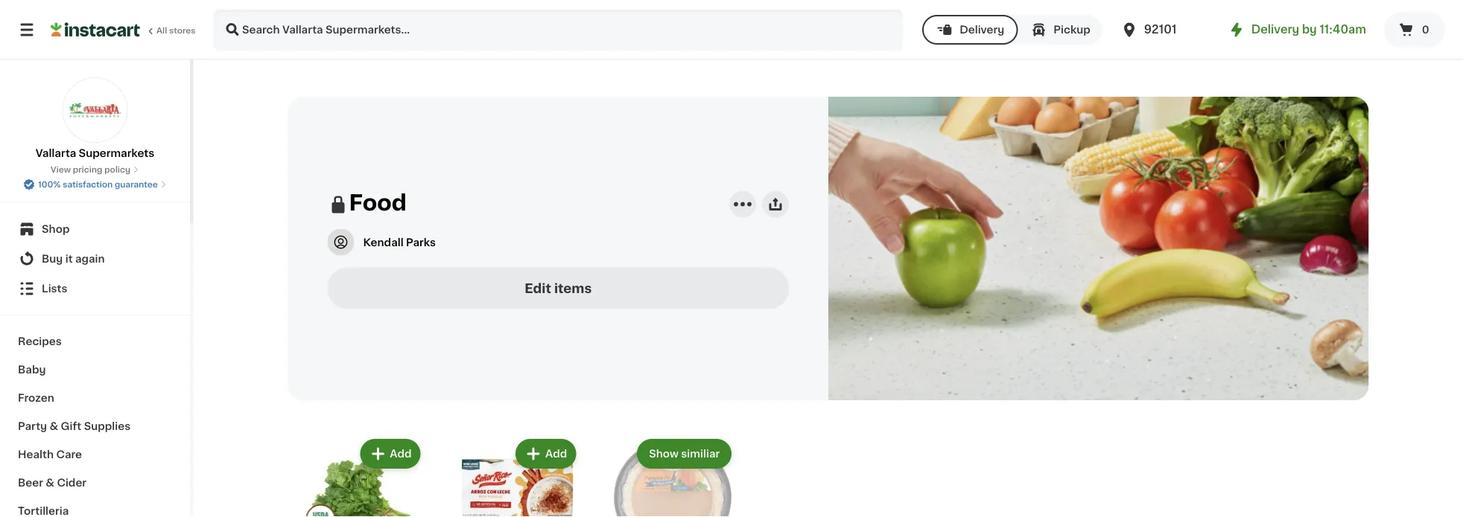 Task type: locate. For each thing, give the bounding box(es) containing it.
delivery inside button
[[960, 25, 1005, 35]]

& inside party & gift supplies link
[[50, 422, 58, 432]]

tortilleria link
[[9, 498, 181, 518]]

edit items button
[[328, 268, 789, 310]]

&
[[50, 422, 58, 432], [46, 478, 54, 489]]

vallarta supermarkets
[[36, 148, 154, 159]]

2 add button from the left
[[517, 441, 575, 468]]

beer & cider
[[18, 478, 86, 489]]

shop
[[42, 224, 70, 235]]

1 horizontal spatial add
[[546, 449, 567, 460]]

delivery by 11:40am link
[[1228, 21, 1367, 39]]

product group containing show similiar
[[611, 437, 735, 518]]

all stores link
[[51, 9, 197, 51]]

pickup
[[1054, 25, 1091, 35]]

supermarkets
[[79, 148, 154, 159]]

delivery by 11:40am
[[1252, 24, 1367, 35]]

view pricing policy link
[[51, 164, 139, 176]]

add button for 3rd 'product' group from the right
[[362, 441, 419, 468]]

& right "beer"
[[46, 478, 54, 489]]

add button
[[362, 441, 419, 468], [517, 441, 575, 468]]

& inside beer & cider link
[[46, 478, 54, 489]]

by
[[1303, 24, 1317, 35]]

1 horizontal spatial delivery
[[1252, 24, 1300, 35]]

health care link
[[9, 441, 181, 470]]

11:40am
[[1320, 24, 1367, 35]]

3 product group from the left
[[611, 437, 735, 518]]

health care
[[18, 450, 82, 461]]

1 horizontal spatial product group
[[456, 437, 579, 518]]

0 horizontal spatial add button
[[362, 441, 419, 468]]

all stores
[[157, 26, 196, 35]]

items
[[554, 282, 592, 295]]

92101
[[1145, 24, 1177, 35]]

2 horizontal spatial product group
[[611, 437, 735, 518]]

1 horizontal spatial add button
[[517, 441, 575, 468]]

show similiar
[[649, 449, 720, 460]]

& left gift
[[50, 422, 58, 432]]

0 vertical spatial &
[[50, 422, 58, 432]]

1 add from the left
[[390, 449, 412, 460]]

product group
[[300, 437, 424, 518], [456, 437, 579, 518], [611, 437, 735, 518]]

add
[[390, 449, 412, 460], [546, 449, 567, 460]]

beer & cider link
[[9, 470, 181, 498]]

0 horizontal spatial product group
[[300, 437, 424, 518]]

0 horizontal spatial delivery
[[960, 25, 1005, 35]]

vallarta
[[36, 148, 76, 159]]

care
[[56, 450, 82, 461]]

beer
[[18, 478, 43, 489]]

buy it again
[[42, 254, 105, 265]]

parks
[[406, 237, 436, 248]]

1 vertical spatial &
[[46, 478, 54, 489]]

show
[[649, 449, 679, 460]]

buy it again link
[[9, 244, 181, 274]]

all
[[157, 26, 167, 35]]

frozen link
[[9, 385, 181, 413]]

pickup button
[[1018, 15, 1103, 45]]

0 horizontal spatial add
[[390, 449, 412, 460]]

pricing
[[73, 166, 102, 174]]

similiar
[[681, 449, 720, 460]]

1 add button from the left
[[362, 441, 419, 468]]

shop link
[[9, 215, 181, 244]]

2 add from the left
[[546, 449, 567, 460]]

delivery
[[1252, 24, 1300, 35], [960, 25, 1005, 35]]

frozen
[[18, 394, 54, 404]]

service type group
[[923, 15, 1103, 45]]

party & gift supplies
[[18, 422, 131, 432]]

100% satisfaction guarantee button
[[23, 176, 167, 191]]

0 button
[[1385, 12, 1446, 48]]

& for beer
[[46, 478, 54, 489]]

kendall
[[363, 237, 404, 248]]

None search field
[[213, 9, 903, 51]]

add for second 'product' group from the right
[[546, 449, 567, 460]]

item badge image
[[306, 505, 336, 518]]

recipes link
[[9, 328, 181, 356]]

add for 3rd 'product' group from the right
[[390, 449, 412, 460]]



Task type: vqa. For each thing, say whether or not it's contained in the screenshot.
Full-Bodied Dry associated with 39
no



Task type: describe. For each thing, give the bounding box(es) containing it.
food
[[349, 192, 407, 214]]

& for party
[[50, 422, 58, 432]]

2 product group from the left
[[456, 437, 579, 518]]

92101 button
[[1121, 9, 1210, 51]]

view pricing policy
[[51, 166, 131, 174]]

policy
[[104, 166, 131, 174]]

cider
[[57, 478, 86, 489]]

baby
[[18, 365, 46, 376]]

guarantee
[[115, 181, 158, 189]]

view
[[51, 166, 71, 174]]

satisfaction
[[63, 181, 113, 189]]

vallarta supermarkets link
[[36, 78, 154, 161]]

stores
[[169, 26, 196, 35]]

Search field
[[215, 10, 902, 49]]

health
[[18, 450, 54, 461]]

baby link
[[9, 356, 181, 385]]

add button for second 'product' group from the right
[[517, 441, 575, 468]]

100% satisfaction guarantee
[[38, 181, 158, 189]]

buy
[[42, 254, 63, 265]]

delivery button
[[923, 15, 1018, 45]]

edit
[[525, 282, 551, 295]]

tortilleria
[[18, 507, 69, 517]]

0
[[1423, 25, 1430, 35]]

1 product group from the left
[[300, 437, 424, 518]]

supplies
[[84, 422, 131, 432]]

delivery for delivery by 11:40am
[[1252, 24, 1300, 35]]

vallarta supermarkets logo image
[[62, 78, 128, 143]]

lists
[[42, 284, 67, 294]]

kendall parks
[[363, 237, 436, 248]]

party & gift supplies link
[[9, 413, 181, 441]]

delivery for delivery
[[960, 25, 1005, 35]]

edit items
[[525, 282, 592, 295]]

gift
[[61, 422, 81, 432]]

100%
[[38, 181, 61, 189]]

recipes
[[18, 337, 62, 347]]

show similiar button
[[639, 441, 731, 468]]

lists link
[[9, 274, 181, 304]]

party
[[18, 422, 47, 432]]

instacart logo image
[[51, 21, 140, 39]]

it
[[65, 254, 73, 265]]

again
[[75, 254, 105, 265]]



